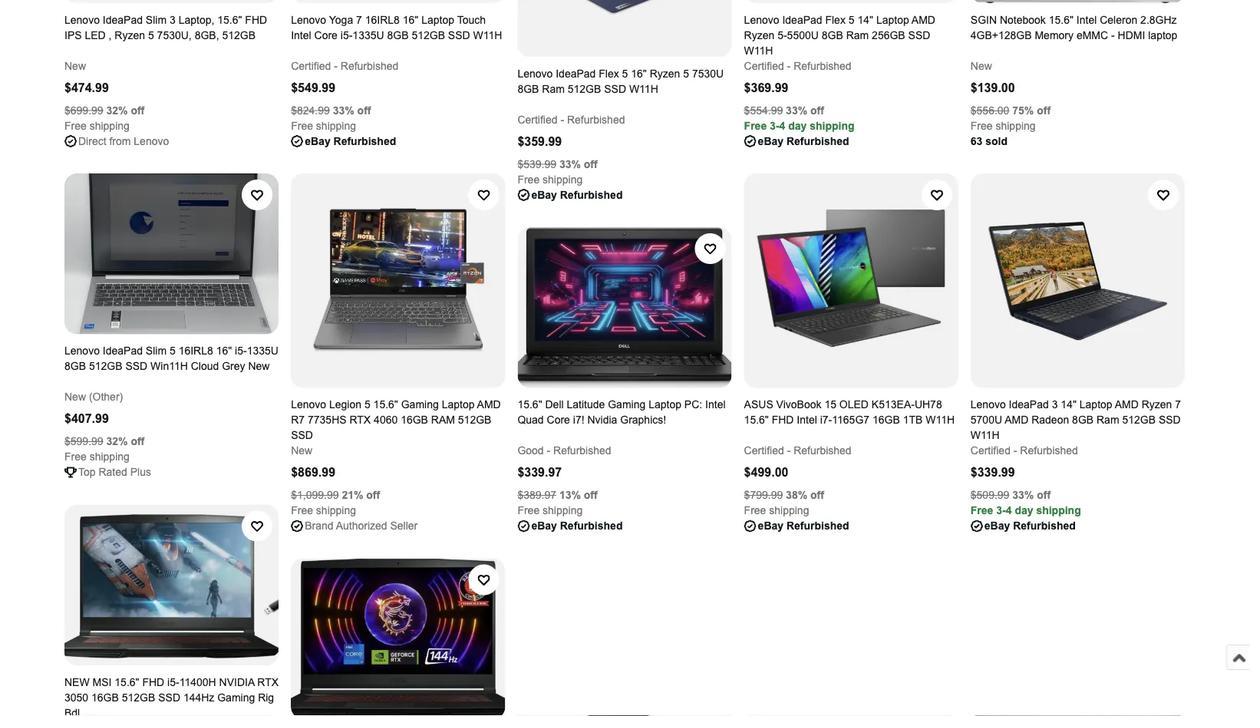 Task type: vqa. For each thing, say whether or not it's contained in the screenshot.
16" inside the lenovo ideapad slim 5 16irl8 16" i5-1335u 8gb 512gb ssd win11h cloud grey new
yes



Task type: describe. For each thing, give the bounding box(es) containing it.
gaming inside 15.6" dell latitude gaming laptop pc: intel quad core i7! nvidia graphics!
[[608, 399, 646, 411]]

15.6" inside sgin notebook 15.6" intel celeron 2.8ghz 4gb+128gb memory emmc - hdmi laptop
[[1049, 14, 1074, 26]]

7735hs
[[308, 414, 347, 426]]

free for $369.99
[[744, 120, 767, 132]]

free for $359.99
[[518, 174, 540, 185]]

512gb inside 'lenovo ideapad slim 3 laptop, 15.6" fhd ips  led , ryzen 5 7530u, 8gb, 512gb'
[[222, 29, 256, 41]]

certified - refurbished text field for $549.99
[[291, 58, 399, 74]]

good - refurbished
[[518, 445, 612, 457]]

ssd inside lenovo ideapad flex 5 16" ryzen 5 7530u 8gb ram 512gb ssd w11h
[[604, 83, 627, 95]]

latitude
[[567, 399, 605, 411]]

bdl
[[64, 707, 80, 716]]

refurbished down $824.99 33% off free shipping
[[334, 135, 396, 147]]

off for $407.99
[[131, 436, 145, 448]]

15.6" inside 15.6" dell latitude gaming laptop pc: intel quad core i7! nvidia graphics!
[[518, 399, 543, 411]]

$339.97
[[518, 466, 562, 479]]

i5- inside new msi 15.6" fhd i5-11400h nvidia rtx 3050 16gb 512gb ssd 144hz gaming rig bdl
[[167, 676, 179, 688]]

refurbished inside text box
[[794, 445, 852, 457]]

free shipping text field for $869.99
[[291, 503, 356, 518]]

i5- inside lenovo ideapad slim 5 16irl8 16" i5-1335u 8gb 512gb ssd win11h cloud grey new
[[235, 345, 247, 357]]

$139.00
[[971, 81, 1015, 95]]

pc:
[[685, 399, 703, 411]]

intel inside 15.6" dell latitude gaming laptop pc: intel quad core i7! nvidia graphics!
[[706, 399, 726, 411]]

shipping for $407.99
[[90, 451, 130, 463]]

certified - refurbished text field for $369.99
[[744, 58, 852, 74]]

brand authorized seller
[[305, 520, 418, 532]]

512gb inside lenovo ideapad flex 5 16" ryzen 5 7530u 8gb ram 512gb ssd w11h
[[568, 83, 601, 95]]

$554.99 33% off free 3-4 day shipping
[[744, 105, 855, 132]]

lenovo ideapad 3 14" laptop amd ryzen 7 5700u amd radeon 8gb ram 512gb ssd w11h
[[971, 399, 1182, 441]]

certified - refurbished text field for $339.99
[[971, 443, 1079, 459]]

ebay for $549.99
[[305, 135, 331, 147]]

- for $339.97
[[547, 445, 551, 457]]

uh78
[[915, 399, 943, 411]]

New (Other) text field
[[64, 390, 123, 405]]

notebook
[[1000, 14, 1046, 26]]

free for $339.97
[[518, 505, 540, 517]]

ssd inside lenovo ideapad flex 5 14" laptop amd ryzen 5-5500u 8gb ram 256gb ssd w11h
[[909, 29, 931, 41]]

lenovo for $407.99
[[64, 345, 100, 357]]

8gb inside lenovo ideapad 3 14" laptop amd ryzen 7 5700u amd radeon 8gb ram 512gb ssd w11h
[[1073, 414, 1094, 426]]

11400h
[[179, 676, 216, 688]]

ebay for $369.99
[[758, 135, 784, 147]]

certified for $339.99
[[971, 445, 1011, 457]]

msi
[[93, 676, 112, 688]]

$499.00
[[744, 466, 789, 479]]

15.6" inside new msi 15.6" fhd i5-11400h nvidia rtx 3050 16gb 512gb ssd 144hz gaming rig bdl
[[115, 676, 139, 688]]

ssd inside lenovo yoga 7 16irl8 16" laptop touch intel core i5-1335u 8gb 512gb ssd w11h
[[448, 29, 470, 41]]

lenovo ideapad slim 3 laptop, 15.6" fhd ips  led , ryzen 5 7530u, 8gb, 512gb
[[64, 14, 267, 41]]

laptop for $549.99
[[422, 14, 455, 26]]

radeon
[[1032, 414, 1070, 426]]

previous price $539.99 33% off text field
[[518, 157, 598, 172]]

512gb inside lenovo ideapad slim 5 16irl8 16" i5-1335u 8gb 512gb ssd win11h cloud grey new
[[89, 360, 122, 372]]

lenovo inside text field
[[134, 135, 169, 147]]

celeron
[[1100, 14, 1138, 26]]

$339.97 text field
[[518, 466, 562, 479]]

33% for $369.99
[[786, 105, 808, 116]]

$474.99 text field
[[64, 81, 109, 95]]

amd inside 'lenovo legion 5 15.6" gaming laptop amd r7 7735hs rtx 4060 16gb ram 512gb ssd'
[[477, 399, 501, 411]]

$139.00 text field
[[971, 81, 1015, 95]]

Brand Authorized Seller text field
[[305, 518, 418, 534]]

core for $549.99
[[314, 29, 338, 41]]

refurbished down 38%
[[787, 520, 850, 532]]

$869.99
[[291, 466, 336, 479]]

4060
[[374, 414, 398, 426]]

refurbished down lenovo yoga 7 16irl8 16" laptop touch intel core i5-1335u 8gb 512gb ssd w11h
[[341, 60, 399, 72]]

512gb inside lenovo yoga 7 16irl8 16" laptop touch intel core i5-1335u 8gb 512gb ssd w11h
[[412, 29, 445, 41]]

asus vivobook 15 oled k513ea-uh78 15.6" fhd intel i7-1165g7 16gb 1tb w11h
[[744, 399, 955, 426]]

from
[[109, 135, 131, 147]]

15.6" dell latitude gaming laptop pc: intel quad core i7! nvidia graphics!
[[518, 399, 726, 426]]

- for $339.99
[[1014, 445, 1018, 457]]

ryzen inside 'lenovo ideapad slim 3 laptop, 15.6" fhd ips  led , ryzen 5 7530u, 8gb, 512gb'
[[115, 29, 145, 41]]

$554.99
[[744, 105, 783, 116]]

shipping inside $554.99 33% off free 3-4 day shipping
[[810, 120, 855, 132]]

ebay refurbished text field for $549.99
[[305, 134, 396, 149]]

refurbished down '$509.99 33% off free 3-4 day shipping'
[[1014, 520, 1076, 532]]

3 inside 'lenovo ideapad slim 3 laptop, 15.6" fhd ips  led , ryzen 5 7530u, 8gb, 512gb'
[[170, 14, 176, 26]]

ips
[[64, 29, 82, 41]]

63
[[971, 135, 983, 147]]

led
[[85, 29, 106, 41]]

512gb inside lenovo ideapad 3 14" laptop amd ryzen 7 5700u amd radeon 8gb ram 512gb ssd w11h
[[1123, 414, 1156, 426]]

ebay refurbished text field for $339.97
[[532, 519, 623, 534]]

laptop for $869.99
[[442, 399, 475, 411]]

8gb inside lenovo ideapad slim 5 16irl8 16" i5-1335u 8gb 512gb ssd win11h cloud grey new
[[64, 360, 86, 372]]

16" for $359.99
[[631, 68, 647, 80]]

w11h inside lenovo ideapad flex 5 14" laptop amd ryzen 5-5500u 8gb ram 256gb ssd w11h
[[744, 45, 774, 57]]

2.8ghz
[[1141, 14, 1177, 26]]

new inside lenovo ideapad slim 5 16irl8 16" i5-1335u 8gb 512gb ssd win11h cloud grey new
[[248, 360, 270, 372]]

lenovo for $369.99
[[744, 14, 780, 26]]

1335u inside lenovo yoga 7 16irl8 16" laptop touch intel core i5-1335u 8gb 512gb ssd w11h
[[353, 29, 384, 41]]

3050
[[64, 692, 88, 704]]

r7
[[291, 414, 305, 426]]

shipping for $139.00
[[996, 120, 1036, 132]]

authorized
[[336, 520, 387, 532]]

ebay refurbished for $549.99
[[305, 135, 396, 147]]

off for $869.99
[[366, 489, 380, 501]]

previous price $556.00 75% off text field
[[971, 103, 1051, 118]]

$699.99 32% off free shipping
[[64, 104, 145, 132]]

15.6" inside the asus vivobook 15 oled k513ea-uh78 15.6" fhd intel i7-1165g7 16gb 1tb w11h
[[744, 414, 769, 426]]

ram inside lenovo ideapad flex 5 16" ryzen 5 7530u 8gb ram 512gb ssd w11h
[[542, 83, 565, 95]]

shipping for $869.99
[[316, 505, 356, 517]]

direct from lenovo
[[78, 135, 169, 147]]

1165g7
[[832, 414, 870, 426]]

$499.00 text field
[[744, 466, 789, 479]]

fhd inside the asus vivobook 15 oled k513ea-uh78 15.6" fhd intel i7-1165g7 16gb 1tb w11h
[[772, 414, 794, 426]]

off for $339.99
[[1037, 489, 1051, 501]]

5 inside lenovo ideapad flex 5 14" laptop amd ryzen 5-5500u 8gb ram 256gb ssd w11h
[[849, 14, 855, 26]]

ssd inside lenovo ideapad slim 5 16irl8 16" i5-1335u 8gb 512gb ssd win11h cloud grey new
[[125, 360, 148, 372]]

$509.99
[[971, 489, 1010, 501]]

fhd inside new msi 15.6" fhd i5-11400h nvidia rtx 3050 16gb 512gb ssd 144hz gaming rig bdl
[[142, 676, 164, 688]]

15
[[825, 399, 837, 411]]

$599.99 32% off free shipping
[[64, 436, 145, 463]]

free for $407.99
[[64, 451, 87, 463]]

ebay refurbished text field for $359.99
[[532, 187, 623, 203]]

16" inside lenovo ideapad slim 5 16irl8 16" i5-1335u 8gb 512gb ssd win11h cloud grey new
[[216, 345, 232, 357]]

w11h inside lenovo ideapad 3 14" laptop amd ryzen 7 5700u amd radeon 8gb ram 512gb ssd w11h
[[971, 429, 1000, 441]]

$824.99 33% off free shipping
[[291, 105, 371, 132]]

ebay refurbished for $499.00
[[758, 520, 850, 532]]

ssd inside lenovo ideapad 3 14" laptop amd ryzen 7 5700u amd radeon 8gb ram 512gb ssd w11h
[[1159, 414, 1181, 426]]

new inside text box
[[64, 391, 86, 403]]

gaming inside 'lenovo legion 5 15.6" gaming laptop amd r7 7735hs rtx 4060 16gb ram 512gb ssd'
[[401, 399, 439, 411]]

Top Rated Plus text field
[[78, 465, 151, 480]]

rtx inside new msi 15.6" fhd i5-11400h nvidia rtx 3050 16gb 512gb ssd 144hz gaming rig bdl
[[257, 676, 279, 688]]

new (other)
[[64, 391, 123, 403]]

- for $499.00
[[787, 445, 791, 457]]

off for $139.00
[[1037, 105, 1051, 117]]

5-
[[778, 29, 787, 41]]

New text field
[[971, 59, 993, 74]]

16irl8 inside lenovo yoga 7 16irl8 16" laptop touch intel core i5-1335u 8gb 512gb ssd w11h
[[365, 14, 400, 26]]

memory
[[1035, 29, 1074, 41]]

16" for $549.99
[[403, 14, 419, 26]]

top rated plus
[[78, 466, 151, 478]]

gaming inside new msi 15.6" fhd i5-11400h nvidia rtx 3050 16gb 512gb ssd 144hz gaming rig bdl
[[217, 692, 255, 704]]

w11h inside the asus vivobook 15 oled k513ea-uh78 15.6" fhd intel i7-1165g7 16gb 1tb w11h
[[926, 414, 955, 426]]

$339.99 text field
[[971, 466, 1015, 479]]

ssd inside 'lenovo legion 5 15.6" gaming laptop amd r7 7735hs rtx 4060 16gb ram 512gb ssd'
[[291, 429, 313, 441]]

256gb
[[872, 29, 906, 41]]

$699.99
[[64, 104, 103, 116]]

brand
[[305, 520, 334, 532]]

$799.99 38% off free shipping
[[744, 489, 825, 517]]

refurbished down $554.99 33% off free 3-4 day shipping
[[787, 135, 850, 147]]

,
[[109, 29, 112, 41]]

$389.97
[[518, 489, 557, 501]]

previous price $599.99 32% off text field
[[64, 434, 145, 450]]

4 for $339.99
[[1006, 505, 1012, 517]]

7530u
[[693, 68, 724, 80]]

intel inside the asus vivobook 15 oled k513ea-uh78 15.6" fhd intel i7-1165g7 16gb 1tb w11h
[[797, 414, 818, 426]]

previous price $389.97 13% off text field
[[518, 488, 598, 503]]

k513ea-
[[872, 399, 915, 411]]

dell
[[546, 399, 564, 411]]

$1,099.99
[[291, 489, 339, 501]]

15.6" inside 'lenovo legion 5 15.6" gaming laptop amd r7 7735hs rtx 4060 16gb ram 512gb ssd'
[[374, 399, 398, 411]]

ram inside lenovo ideapad flex 5 14" laptop amd ryzen 5-5500u 8gb ram 256gb ssd w11h
[[847, 29, 869, 41]]

off for $359.99
[[584, 158, 598, 170]]

16irl8 inside lenovo ideapad slim 5 16irl8 16" i5-1335u 8gb 512gb ssd win11h cloud grey new
[[179, 345, 213, 357]]

33% for $339.99
[[1013, 489, 1034, 501]]

lenovo yoga 7 16irl8 16" laptop touch intel core i5-1335u 8gb 512gb ssd w11h
[[291, 14, 502, 41]]

33% for $359.99
[[560, 158, 581, 170]]

ideapad for $359.99
[[556, 68, 596, 80]]

i5- inside lenovo yoga 7 16irl8 16" laptop touch intel core i5-1335u 8gb 512gb ssd w11h
[[341, 29, 353, 41]]

shipping for $499.00
[[770, 505, 810, 517]]

lenovo for $474.99
[[64, 14, 100, 26]]

shipping for $549.99
[[316, 120, 356, 132]]

laptop inside lenovo ideapad 3 14" laptop amd ryzen 7 5700u amd radeon 8gb ram 512gb ssd w11h
[[1080, 399, 1113, 411]]

ebay refurbished text field for $369.99
[[758, 134, 850, 149]]

63 sold text field
[[971, 134, 1008, 149]]

i7!
[[573, 414, 585, 426]]

refurbished down radeon
[[1021, 445, 1079, 457]]

win11h
[[151, 360, 188, 372]]

$824.99
[[291, 105, 330, 116]]

8gb inside lenovo yoga 7 16irl8 16" laptop touch intel core i5-1335u 8gb 512gb ssd w11h
[[387, 29, 409, 41]]

free 3-4 day shipping text field for $369.99
[[744, 118, 855, 134]]

legion
[[329, 399, 362, 411]]

$539.99 33% off free shipping
[[518, 158, 598, 185]]

off for $369.99
[[811, 105, 825, 116]]

previous price $509.99 33% off text field
[[971, 488, 1051, 503]]

21%
[[342, 489, 363, 501]]

refurbished down lenovo ideapad flex 5 14" laptop amd ryzen 5-5500u 8gb ram 256gb ssd w11h
[[794, 60, 852, 72]]

certified for $549.99
[[291, 60, 331, 72]]

8gb inside lenovo ideapad flex 5 16" ryzen 5 7530u 8gb ram 512gb ssd w11h
[[518, 83, 539, 95]]

Good - Refurbished text field
[[518, 443, 612, 459]]

lenovo ideapad flex 5 16" ryzen 5 7530u 8gb ram 512gb ssd w11h
[[518, 68, 724, 95]]

7530u,
[[157, 29, 192, 41]]

w11h inside lenovo ideapad flex 5 16" ryzen 5 7530u 8gb ram 512gb ssd w11h
[[630, 83, 659, 95]]

w11h inside lenovo yoga 7 16irl8 16" laptop touch intel core i5-1335u 8gb 512gb ssd w11h
[[473, 29, 502, 41]]

core for $339.97
[[547, 414, 570, 426]]

$359.99 text field
[[518, 134, 562, 148]]

refurbished inside text field
[[554, 445, 612, 457]]

free shipping text field for $359.99
[[518, 172, 583, 187]]



Task type: locate. For each thing, give the bounding box(es) containing it.
0 horizontal spatial 1335u
[[247, 345, 279, 357]]

ram inside lenovo ideapad 3 14" laptop amd ryzen 7 5700u amd radeon 8gb ram 512gb ssd w11h
[[1097, 414, 1120, 426]]

sold
[[986, 135, 1008, 147]]

certified - refurbished text field up "$339.99" text field
[[971, 443, 1079, 459]]

certified - refurbished for $369.99
[[744, 60, 852, 72]]

free for $499.00
[[744, 505, 767, 517]]

1 horizontal spatial i5-
[[235, 345, 247, 357]]

rtx up rig
[[257, 676, 279, 688]]

4 down 'previous price $554.99 33% off' 'text box' at the top right of page
[[780, 120, 786, 132]]

shipping inside $699.99 32% off free shipping
[[90, 120, 130, 132]]

16irl8 up cloud
[[179, 345, 213, 357]]

32% inside $599.99 32% off free shipping
[[106, 436, 128, 448]]

$359.99
[[518, 134, 562, 148]]

0 vertical spatial free 3-4 day shipping text field
[[744, 118, 855, 134]]

ebay
[[305, 135, 331, 147], [758, 135, 784, 147], [532, 189, 557, 201], [758, 520, 784, 532], [985, 520, 1011, 532], [532, 520, 557, 532]]

lenovo ideapad flex 5 14" laptop amd ryzen 5-5500u 8gb ram 256gb ssd w11h
[[744, 14, 936, 57]]

shipping
[[90, 120, 130, 132], [316, 120, 356, 132], [810, 120, 855, 132], [996, 120, 1036, 132], [543, 174, 583, 185], [90, 451, 130, 463], [316, 505, 356, 517], [770, 505, 810, 517], [1037, 505, 1082, 517], [543, 505, 583, 517]]

day inside '$509.99 33% off free 3-4 day shipping'
[[1015, 505, 1034, 517]]

0 vertical spatial 32%
[[106, 104, 128, 116]]

rig
[[258, 692, 274, 704]]

eBay Refurbished text field
[[305, 134, 396, 149], [985, 518, 1076, 534]]

certified for $359.99
[[518, 114, 558, 126]]

0 vertical spatial 16"
[[403, 14, 419, 26]]

0 horizontal spatial 16irl8
[[179, 345, 213, 357]]

1 horizontal spatial new text field
[[291, 443, 313, 459]]

15.6" down asus
[[744, 414, 769, 426]]

free down $554.99
[[744, 120, 767, 132]]

flex for $359.99
[[599, 68, 619, 80]]

free inside $539.99 33% off free shipping
[[518, 174, 540, 185]]

lenovo inside lenovo ideapad flex 5 16" ryzen 5 7530u 8gb ram 512gb ssd w11h
[[518, 68, 553, 80]]

free shipping text field for $474.99
[[64, 118, 130, 134]]

intel down vivobook
[[797, 414, 818, 426]]

ideapad for $474.99
[[103, 14, 143, 26]]

38%
[[786, 489, 808, 501]]

certified - refurbished for $339.99
[[971, 445, 1079, 457]]

shipping down previous price $539.99 33% off 'text field'
[[543, 174, 583, 185]]

lenovo for $549.99
[[291, 14, 326, 26]]

free inside $799.99 38% off free shipping
[[744, 505, 767, 517]]

144hz
[[183, 692, 214, 704]]

new for $139.00
[[971, 60, 993, 72]]

2 vertical spatial 16"
[[216, 345, 232, 357]]

oled
[[840, 399, 869, 411]]

7 inside lenovo yoga 7 16irl8 16" laptop touch intel core i5-1335u 8gb 512gb ssd w11h
[[356, 14, 362, 26]]

shipping inside $599.99 32% off free shipping
[[90, 451, 130, 463]]

slim up 7530u,
[[146, 14, 167, 26]]

free shipping text field down $799.99
[[744, 503, 810, 518]]

2 horizontal spatial i5-
[[341, 29, 353, 41]]

$549.99 text field
[[291, 81, 336, 95]]

ebay refurbished text field for $339.99
[[985, 518, 1076, 534]]

laptop inside 15.6" dell latitude gaming laptop pc: intel quad core i7! nvidia graphics!
[[649, 399, 682, 411]]

ebay down $389.97 13% off free shipping
[[532, 520, 557, 532]]

1 vertical spatial ram
[[542, 83, 565, 95]]

0 horizontal spatial i5-
[[167, 676, 179, 688]]

free for $549.99
[[291, 120, 313, 132]]

day for $369.99
[[789, 120, 807, 132]]

1 horizontal spatial gaming
[[401, 399, 439, 411]]

$474.99
[[64, 81, 109, 95]]

1 vertical spatial 1335u
[[247, 345, 279, 357]]

0 horizontal spatial rtx
[[257, 676, 279, 688]]

0 horizontal spatial fhd
[[142, 676, 164, 688]]

fhd right laptop,
[[245, 14, 267, 26]]

- for $549.99
[[334, 60, 338, 72]]

5 inside 'lenovo legion 5 15.6" gaming laptop amd r7 7735hs rtx 4060 16gb ram 512gb ssd'
[[365, 399, 371, 411]]

1 vertical spatial new text field
[[291, 443, 313, 459]]

eBay Refurbished text field
[[758, 134, 850, 149], [532, 187, 623, 203], [758, 518, 850, 534], [532, 519, 623, 534]]

lenovo inside 'lenovo legion 5 15.6" gaming laptop amd r7 7735hs rtx 4060 16gb ram 512gb ssd'
[[291, 399, 326, 411]]

$407.99 text field
[[64, 412, 109, 426]]

refurbished down $539.99 33% off free shipping
[[560, 189, 623, 201]]

hdmi
[[1118, 29, 1146, 41]]

Certified - Refurbished text field
[[744, 443, 852, 459]]

certified - refurbished
[[291, 60, 399, 72], [744, 60, 852, 72], [518, 114, 625, 126], [744, 445, 852, 457], [971, 445, 1079, 457]]

1 horizontal spatial day
[[1015, 505, 1034, 517]]

15.6" up quad
[[518, 399, 543, 411]]

cloud
[[191, 360, 219, 372]]

1 vertical spatial ebay refurbished text field
[[985, 518, 1076, 534]]

seller
[[390, 520, 418, 532]]

new up $407.99 text field
[[64, 391, 86, 403]]

0 vertical spatial 7
[[356, 14, 362, 26]]

-
[[1112, 29, 1115, 41], [334, 60, 338, 72], [787, 60, 791, 72], [561, 114, 564, 126], [787, 445, 791, 457], [1014, 445, 1018, 457], [547, 445, 551, 457]]

33% right '$509.99'
[[1013, 489, 1034, 501]]

3- for $369.99
[[770, 120, 780, 132]]

previous price $699.99 32% off text field
[[64, 103, 145, 118]]

core down yoga
[[314, 29, 338, 41]]

laptop,
[[179, 14, 214, 26]]

$407.99
[[64, 412, 109, 426]]

0 vertical spatial i5-
[[341, 29, 353, 41]]

gaming up 'graphics!'
[[608, 399, 646, 411]]

3 inside lenovo ideapad 3 14" laptop amd ryzen 7 5700u amd radeon 8gb ram 512gb ssd w11h
[[1052, 399, 1058, 411]]

33% for $549.99
[[333, 105, 354, 116]]

touch
[[457, 14, 486, 26]]

core down dell
[[547, 414, 570, 426]]

free down the $389.97
[[518, 505, 540, 517]]

off for $474.99
[[131, 104, 145, 116]]

1 vertical spatial 32%
[[106, 436, 128, 448]]

day for $339.99
[[1015, 505, 1034, 517]]

3- inside $554.99 33% off free 3-4 day shipping
[[770, 120, 780, 132]]

fhd
[[245, 14, 267, 26], [772, 414, 794, 426], [142, 676, 164, 688]]

off inside $556.00 75% off free shipping 63 sold
[[1037, 105, 1051, 117]]

Free shipping text field
[[64, 118, 130, 134], [291, 118, 356, 134], [971, 118, 1036, 134], [518, 172, 583, 187], [744, 503, 810, 518], [518, 503, 583, 519]]

new up $869.99
[[291, 445, 313, 457]]

certified - refurbished text field up $549.99 text box
[[291, 58, 399, 74]]

512gb inside new msi 15.6" fhd i5-11400h nvidia rtx 3050 16gb 512gb ssd 144hz gaming rig bdl
[[122, 692, 155, 704]]

1 horizontal spatial 16"
[[403, 14, 419, 26]]

5
[[849, 14, 855, 26], [148, 29, 154, 41], [622, 68, 628, 80], [684, 68, 690, 80], [170, 345, 176, 357], [365, 399, 371, 411]]

32% for $407.99
[[106, 436, 128, 448]]

vivobook
[[777, 399, 822, 411]]

0 vertical spatial 3
[[170, 14, 176, 26]]

33% inside $554.99 33% off free 3-4 day shipping
[[786, 105, 808, 116]]

2 slim from the top
[[146, 345, 167, 357]]

$556.00
[[971, 105, 1010, 117]]

laptop inside lenovo yoga 7 16irl8 16" laptop touch intel core i5-1335u 8gb 512gb ssd w11h
[[422, 14, 455, 26]]

certified for $369.99
[[744, 60, 784, 72]]

0 horizontal spatial flex
[[599, 68, 619, 80]]

0 horizontal spatial day
[[789, 120, 807, 132]]

14" up radeon
[[1061, 399, 1077, 411]]

rtx inside 'lenovo legion 5 15.6" gaming laptop amd r7 7735hs rtx 4060 16gb ram 512gb ssd'
[[350, 414, 371, 426]]

Direct from Lenovo text field
[[78, 134, 169, 149]]

core inside 15.6" dell latitude gaming laptop pc: intel quad core i7! nvidia graphics!
[[547, 414, 570, 426]]

new for $474.99
[[64, 60, 86, 72]]

- up "$339.99" text field
[[1014, 445, 1018, 457]]

1 slim from the top
[[146, 14, 167, 26]]

2 horizontal spatial fhd
[[772, 414, 794, 426]]

ryzen inside lenovo ideapad flex 5 16" ryzen 5 7530u 8gb ram 512gb ssd w11h
[[650, 68, 681, 80]]

1 horizontal spatial flex
[[826, 14, 846, 26]]

direct
[[78, 135, 106, 147]]

1335u inside lenovo ideapad slim 5 16irl8 16" i5-1335u 8gb 512gb ssd win11h cloud grey new
[[247, 345, 279, 357]]

0 vertical spatial day
[[789, 120, 807, 132]]

off inside $824.99 33% off free shipping
[[357, 105, 371, 116]]

certified - refurbished for $549.99
[[291, 60, 399, 72]]

ideapad inside lenovo ideapad flex 5 14" laptop amd ryzen 5-5500u 8gb ram 256gb ssd w11h
[[783, 14, 823, 26]]

off inside $699.99 32% off free shipping
[[131, 104, 145, 116]]

off inside $799.99 38% off free shipping
[[811, 489, 825, 501]]

lenovo for $869.99
[[291, 399, 326, 411]]

33% inside '$509.99 33% off free 3-4 day shipping'
[[1013, 489, 1034, 501]]

1 horizontal spatial 16irl8
[[365, 14, 400, 26]]

0 vertical spatial 16irl8
[[365, 14, 400, 26]]

ideapad up (other)
[[103, 345, 143, 357]]

shipping down previous price $799.99 38% off text field
[[770, 505, 810, 517]]

ideapad up 5500u
[[783, 14, 823, 26]]

16" left 7530u
[[631, 68, 647, 80]]

32% for $474.99
[[106, 104, 128, 116]]

0 vertical spatial fhd
[[245, 14, 267, 26]]

ebay down $824.99 33% off free shipping
[[305, 135, 331, 147]]

free for $474.99
[[64, 120, 87, 132]]

1 horizontal spatial 3
[[1052, 399, 1058, 411]]

free inside $1,099.99 21% off free shipping
[[291, 505, 313, 517]]

ideapad inside lenovo ideapad slim 5 16irl8 16" i5-1335u 8gb 512gb ssd win11h cloud grey new
[[103, 345, 143, 357]]

Free 3-4 day shipping text field
[[744, 118, 855, 134], [971, 503, 1082, 518]]

new
[[64, 676, 90, 688]]

certified up "$339.99" text field
[[971, 445, 1011, 457]]

1 vertical spatial fhd
[[772, 414, 794, 426]]

new text field for $474.99
[[64, 58, 86, 74]]

laptop inside lenovo ideapad flex 5 14" laptop amd ryzen 5-5500u 8gb ram 256gb ssd w11h
[[877, 14, 910, 26]]

lenovo for $359.99
[[518, 68, 553, 80]]

free 3-4 day shipping text field down '$509.99'
[[971, 503, 1082, 518]]

ram
[[431, 414, 455, 426]]

16gb inside new msi 15.6" fhd i5-11400h nvidia rtx 3050 16gb 512gb ssd 144hz gaming rig bdl
[[91, 692, 119, 704]]

0 vertical spatial 3-
[[770, 120, 780, 132]]

gaming down nvidia
[[217, 692, 255, 704]]

0 vertical spatial 1335u
[[353, 29, 384, 41]]

new msi 15.6" fhd i5-11400h nvidia rtx 3050 16gb 512gb ssd 144hz gaming rig bdl
[[64, 676, 279, 716]]

lenovo legion 5 15.6" gaming laptop amd r7 7735hs rtx 4060 16gb ram 512gb ssd
[[291, 399, 501, 441]]

ebay for $499.00
[[758, 520, 784, 532]]

ideapad for $369.99
[[783, 14, 823, 26]]

1 vertical spatial 16irl8
[[179, 345, 213, 357]]

1 horizontal spatial ram
[[847, 29, 869, 41]]

4 for $369.99
[[780, 120, 786, 132]]

shipping down 'previous price $554.99 33% off' 'text box' at the top right of page
[[810, 120, 855, 132]]

certified - refurbished up $549.99 text box
[[291, 60, 399, 72]]

sgin notebook 15.6" intel celeron 2.8ghz 4gb+128gb memory emmc - hdmi laptop
[[971, 14, 1178, 41]]

16gb inside 'lenovo legion 5 15.6" gaming laptop amd r7 7735hs rtx 4060 16gb ram 512gb ssd'
[[401, 414, 428, 426]]

day inside $554.99 33% off free 3-4 day shipping
[[789, 120, 807, 132]]

free down $699.99
[[64, 120, 87, 132]]

ideapad up $359.99
[[556, 68, 596, 80]]

free shipping text field up brand
[[291, 503, 356, 518]]

$599.99
[[64, 436, 103, 448]]

2 horizontal spatial 16"
[[631, 68, 647, 80]]

1 32% from the top
[[106, 104, 128, 116]]

Certified - Refurbished text field
[[291, 58, 399, 74], [744, 58, 852, 74], [518, 112, 625, 128], [971, 443, 1079, 459]]

lenovo up $359.99
[[518, 68, 553, 80]]

5 inside 'lenovo ideapad slim 3 laptop, 15.6" fhd ips  led , ryzen 5 7530u, 8gb, 512gb'
[[148, 29, 154, 41]]

lenovo inside 'lenovo ideapad slim 3 laptop, 15.6" fhd ips  led , ryzen 5 7530u, 8gb, 512gb'
[[64, 14, 100, 26]]

4
[[780, 120, 786, 132], [1006, 505, 1012, 517]]

laptop
[[422, 14, 455, 26], [877, 14, 910, 26], [442, 399, 475, 411], [1080, 399, 1113, 411], [649, 399, 682, 411]]

day down 'previous price $554.99 33% off' 'text box' at the top right of page
[[789, 120, 807, 132]]

certified for $499.00
[[744, 445, 784, 457]]

slim for $407.99
[[146, 345, 167, 357]]

$369.99
[[744, 81, 789, 95]]

$369.99 text field
[[744, 81, 789, 95]]

16gb for $499.00
[[873, 414, 900, 426]]

ryzen inside lenovo ideapad flex 5 14" laptop amd ryzen 5-5500u 8gb ram 256gb ssd w11h
[[744, 29, 775, 41]]

free 3-4 day shipping text field for $339.99
[[971, 503, 1082, 518]]

off for $339.97
[[584, 489, 598, 501]]

free down the '$539.99'
[[518, 174, 540, 185]]

certified - refurbished for $359.99
[[518, 114, 625, 126]]

33% right $554.99
[[786, 105, 808, 116]]

asus
[[744, 399, 774, 411]]

- for $369.99
[[787, 60, 791, 72]]

3 up radeon
[[1052, 399, 1058, 411]]

16gb inside the asus vivobook 15 oled k513ea-uh78 15.6" fhd intel i7-1165g7 16gb 1tb w11h
[[873, 414, 900, 426]]

shipping inside $539.99 33% off free shipping
[[543, 174, 583, 185]]

intel right "pc:"
[[706, 399, 726, 411]]

ebay refurbished for $339.99
[[985, 520, 1076, 532]]

1 horizontal spatial 7
[[1176, 399, 1182, 411]]

shipping down "previous price $699.99 32% off" text box
[[90, 120, 130, 132]]

ebay down $799.99 38% off free shipping at the right of the page
[[758, 520, 784, 532]]

lenovo up "r7"
[[291, 399, 326, 411]]

flex inside lenovo ideapad flex 5 16" ryzen 5 7530u 8gb ram 512gb ssd w11h
[[599, 68, 619, 80]]

1 horizontal spatial free shipping text field
[[291, 503, 356, 518]]

new
[[64, 60, 86, 72], [971, 60, 993, 72], [248, 360, 270, 372], [64, 391, 86, 403], [291, 445, 313, 457]]

0 horizontal spatial 16gb
[[91, 692, 119, 704]]

slim for $474.99
[[146, 14, 167, 26]]

$869.99 text field
[[291, 466, 336, 479]]

certified up $369.99
[[744, 60, 784, 72]]

16" up grey
[[216, 345, 232, 357]]

free shipping text field up direct
[[64, 118, 130, 134]]

graphics!
[[621, 414, 667, 426]]

2 vertical spatial ram
[[1097, 414, 1120, 426]]

off for $499.00
[[811, 489, 825, 501]]

free inside $599.99 32% off free shipping
[[64, 451, 87, 463]]

ebay refurbished for $369.99
[[758, 135, 850, 147]]

- for $359.99
[[561, 114, 564, 126]]

certified up $549.99 text box
[[291, 60, 331, 72]]

1 vertical spatial core
[[547, 414, 570, 426]]

lenovo right 'from' at top left
[[134, 135, 169, 147]]

shipping down the previous price $509.99 33% off text field
[[1037, 505, 1082, 517]]

$389.97 13% off free shipping
[[518, 489, 598, 517]]

ebay refurbished for $359.99
[[532, 189, 623, 201]]

ram left 256gb
[[847, 29, 869, 41]]

0 horizontal spatial 7
[[356, 14, 362, 26]]

shipping inside '$509.99 33% off free 3-4 day shipping'
[[1037, 505, 1082, 517]]

refurbished down 13%
[[560, 520, 623, 532]]

shipping for $474.99
[[90, 120, 130, 132]]

1 vertical spatial 14"
[[1061, 399, 1077, 411]]

ideapad inside lenovo ideapad 3 14" laptop amd ryzen 7 5700u amd radeon 8gb ram 512gb ssd w11h
[[1009, 399, 1049, 411]]

day
[[789, 120, 807, 132], [1015, 505, 1034, 517]]

refurbished down lenovo ideapad flex 5 16" ryzen 5 7530u 8gb ram 512gb ssd w11h
[[567, 114, 625, 126]]

8gb,
[[195, 29, 219, 41]]

15.6" up 4060
[[374, 399, 398, 411]]

1 vertical spatial flex
[[599, 68, 619, 80]]

ssd inside new msi 15.6" fhd i5-11400h nvidia rtx 3050 16gb 512gb ssd 144hz gaming rig bdl
[[158, 692, 180, 704]]

16" left touch
[[403, 14, 419, 26]]

off right the '$539.99'
[[584, 158, 598, 170]]

certified - refurbished text field for $359.99
[[518, 112, 625, 128]]

lenovo ideapad slim 5 16irl8 16" i5-1335u 8gb 512gb ssd win11h cloud grey new
[[64, 345, 279, 372]]

2 32% from the top
[[106, 436, 128, 448]]

2 horizontal spatial 16gb
[[873, 414, 900, 426]]

3- inside '$509.99 33% off free 3-4 day shipping'
[[997, 505, 1006, 517]]

1 vertical spatial slim
[[146, 345, 167, 357]]

i5- down yoga
[[341, 29, 353, 41]]

14" inside lenovo ideapad flex 5 14" laptop amd ryzen 5-5500u 8gb ram 256gb ssd w11h
[[858, 14, 874, 26]]

lenovo inside lenovo yoga 7 16irl8 16" laptop touch intel core i5-1335u 8gb 512gb ssd w11h
[[291, 14, 326, 26]]

0 vertical spatial free shipping text field
[[64, 450, 130, 465]]

1 vertical spatial i5-
[[235, 345, 247, 357]]

off for $549.99
[[357, 105, 371, 116]]

0 vertical spatial flex
[[826, 14, 846, 26]]

new right grey
[[248, 360, 270, 372]]

14" inside lenovo ideapad 3 14" laptop amd ryzen 7 5700u amd radeon 8gb ram 512gb ssd w11h
[[1061, 399, 1077, 411]]

0 vertical spatial slim
[[146, 14, 167, 26]]

laptop for $369.99
[[877, 14, 910, 26]]

free down '$509.99'
[[971, 505, 994, 517]]

1 horizontal spatial fhd
[[245, 14, 267, 26]]

free down $599.99 at the left of page
[[64, 451, 87, 463]]

intel
[[1077, 14, 1097, 26], [291, 29, 311, 41], [706, 399, 726, 411], [797, 414, 818, 426]]

- down celeron
[[1112, 29, 1115, 41]]

ebay for $339.99
[[985, 520, 1011, 532]]

0 horizontal spatial ebay refurbished text field
[[305, 134, 396, 149]]

ideapad
[[103, 14, 143, 26], [783, 14, 823, 26], [556, 68, 596, 80], [103, 345, 143, 357], [1009, 399, 1049, 411]]

0 horizontal spatial 3-
[[770, 120, 780, 132]]

intel inside sgin notebook 15.6" intel celeron 2.8ghz 4gb+128gb memory emmc - hdmi laptop
[[1077, 14, 1097, 26]]

ebay refurbished down $824.99 33% off free shipping
[[305, 135, 396, 147]]

gaming
[[401, 399, 439, 411], [608, 399, 646, 411], [217, 692, 255, 704]]

1 horizontal spatial free 3-4 day shipping text field
[[971, 503, 1082, 518]]

previous price $824.99 33% off text field
[[291, 103, 371, 118]]

1 horizontal spatial 1335u
[[353, 29, 384, 41]]

0 horizontal spatial 14"
[[858, 14, 874, 26]]

ebay refurbished text field down $539.99 33% off free shipping
[[532, 187, 623, 203]]

$549.99
[[291, 81, 336, 95]]

flex for $369.99
[[826, 14, 846, 26]]

1 horizontal spatial 16gb
[[401, 414, 428, 426]]

intel up emmc
[[1077, 14, 1097, 26]]

(other)
[[89, 391, 123, 403]]

3- down 'previous price $554.99 33% off' 'text box' at the top right of page
[[770, 120, 780, 132]]

0 horizontal spatial new text field
[[64, 58, 86, 74]]

free inside '$509.99 33% off free 3-4 day shipping'
[[971, 505, 994, 517]]

1 vertical spatial 16"
[[631, 68, 647, 80]]

previous price $799.99 38% off text field
[[744, 488, 825, 503]]

ideapad for $339.99
[[1009, 399, 1049, 411]]

plus
[[130, 466, 151, 478]]

ebay refurbished text field for $499.00
[[758, 518, 850, 534]]

0 vertical spatial rtx
[[350, 414, 371, 426]]

intel inside lenovo yoga 7 16irl8 16" laptop touch intel core i5-1335u 8gb 512gb ssd w11h
[[291, 29, 311, 41]]

lenovo up 5-
[[744, 14, 780, 26]]

0 vertical spatial 4
[[780, 120, 786, 132]]

$509.99 33% off free 3-4 day shipping
[[971, 489, 1082, 517]]

shipping for $339.97
[[543, 505, 583, 517]]

1 horizontal spatial 14"
[[1061, 399, 1077, 411]]

certified - refurbished down 5500u
[[744, 60, 852, 72]]

free shipping text field for $407.99
[[64, 450, 130, 465]]

off up plus
[[131, 436, 145, 448]]

ryzen inside lenovo ideapad 3 14" laptop amd ryzen 7 5700u amd radeon 8gb ram 512gb ssd w11h
[[1142, 399, 1173, 411]]

i5- up grey
[[235, 345, 247, 357]]

15.6" inside 'lenovo ideapad slim 3 laptop, 15.6" fhd ips  led , ryzen 5 7530u, 8gb, 512gb'
[[217, 14, 242, 26]]

ram right radeon
[[1097, 414, 1120, 426]]

15.6" right 'msi'
[[115, 676, 139, 688]]

1 vertical spatial free shipping text field
[[291, 503, 356, 518]]

certified - refurbished for $499.00
[[744, 445, 852, 457]]

1tb
[[903, 414, 923, 426]]

1 horizontal spatial 4
[[1006, 505, 1012, 517]]

new msi 15.6" fhd i5-11400h nvidia rtx 3050 16gb 512gb ssd 144hz gaming rig bdl link
[[64, 505, 279, 716]]

top
[[78, 466, 96, 478]]

ideapad inside lenovo ideapad flex 5 16" ryzen 5 7530u 8gb ram 512gb ssd w11h
[[556, 68, 596, 80]]

ebay refurbished down $554.99 33% off free 3-4 day shipping
[[758, 135, 850, 147]]

ebay refurbished for $339.97
[[532, 520, 623, 532]]

4 down the previous price $509.99 33% off text field
[[1006, 505, 1012, 517]]

ebay for $359.99
[[532, 189, 557, 201]]

2 horizontal spatial gaming
[[608, 399, 646, 411]]

16" inside lenovo yoga 7 16irl8 16" laptop touch intel core i5-1335u 8gb 512gb ssd w11h
[[403, 14, 419, 26]]

5500u
[[787, 29, 819, 41]]

free shipping text field for $549.99
[[291, 118, 356, 134]]

ebay refurbished
[[305, 135, 396, 147], [758, 135, 850, 147], [532, 189, 623, 201], [758, 520, 850, 532], [985, 520, 1076, 532], [532, 520, 623, 532]]

previous price $1,099.99 21% off text field
[[291, 488, 380, 503]]

$539.99
[[518, 158, 557, 170]]

- inside text field
[[547, 445, 551, 457]]

new for $869.99
[[291, 445, 313, 457]]

32% inside $699.99 32% off free shipping
[[106, 104, 128, 116]]

refurbished
[[341, 60, 399, 72], [794, 60, 852, 72], [567, 114, 625, 126], [334, 135, 396, 147], [787, 135, 850, 147], [560, 189, 623, 201], [794, 445, 852, 457], [1021, 445, 1079, 457], [554, 445, 612, 457], [787, 520, 850, 532], [1014, 520, 1076, 532], [560, 520, 623, 532]]

fhd inside 'lenovo ideapad slim 3 laptop, 15.6" fhd ips  led , ryzen 5 7530u, 8gb, 512gb'
[[245, 14, 267, 26]]

2 vertical spatial i5-
[[167, 676, 179, 688]]

0 horizontal spatial free 3-4 day shipping text field
[[744, 118, 855, 134]]

off up the direct from lenovo
[[131, 104, 145, 116]]

$339.99
[[971, 466, 1015, 479]]

0 horizontal spatial 3
[[170, 14, 176, 26]]

grey
[[222, 360, 245, 372]]

0 horizontal spatial gaming
[[217, 692, 255, 704]]

16"
[[403, 14, 419, 26], [631, 68, 647, 80], [216, 345, 232, 357]]

free for $869.99
[[291, 505, 313, 517]]

slim inside lenovo ideapad slim 5 16irl8 16" i5-1335u 8gb 512gb ssd win11h cloud grey new
[[146, 345, 167, 357]]

16gb left ram
[[401, 414, 428, 426]]

good
[[518, 445, 544, 457]]

free shipping text field for $339.97
[[518, 503, 583, 519]]

previous price $554.99 33% off text field
[[744, 103, 825, 118]]

free shipping text field down the $389.97
[[518, 503, 583, 519]]

16gb for $869.99
[[401, 414, 428, 426]]

core inside lenovo yoga 7 16irl8 16" laptop touch intel core i5-1335u 8gb 512gb ssd w11h
[[314, 29, 338, 41]]

shipping inside $556.00 75% off free shipping 63 sold
[[996, 120, 1036, 132]]

nvidia
[[219, 676, 254, 688]]

1 vertical spatial 4
[[1006, 505, 1012, 517]]

3-
[[770, 120, 780, 132], [997, 505, 1006, 517]]

1 vertical spatial rtx
[[257, 676, 279, 688]]

off right $824.99
[[357, 105, 371, 116]]

emmc
[[1077, 29, 1109, 41]]

New text field
[[64, 58, 86, 74], [291, 443, 313, 459]]

shipping down previous price $556.00 75% off text box
[[996, 120, 1036, 132]]

0 vertical spatial core
[[314, 29, 338, 41]]

amd inside lenovo ideapad flex 5 14" laptop amd ryzen 5-5500u 8gb ram 256gb ssd w11h
[[912, 14, 936, 26]]

2 horizontal spatial ram
[[1097, 414, 1120, 426]]

1 horizontal spatial ebay refurbished text field
[[985, 518, 1076, 534]]

1 vertical spatial free 3-4 day shipping text field
[[971, 503, 1082, 518]]

- up $369.99
[[787, 60, 791, 72]]

ebay refurbished down $389.97 13% off free shipping
[[532, 520, 623, 532]]

lenovo for $339.99
[[971, 399, 1006, 411]]

free inside $699.99 32% off free shipping
[[64, 120, 87, 132]]

lenovo inside lenovo ideapad flex 5 14" laptop amd ryzen 5-5500u 8gb ram 256gb ssd w11h
[[744, 14, 780, 26]]

free shipping text field up sold
[[971, 118, 1036, 134]]

0 horizontal spatial free shipping text field
[[64, 450, 130, 465]]

0 vertical spatial 14"
[[858, 14, 874, 26]]

7
[[356, 14, 362, 26], [1176, 399, 1182, 411]]

$799.99
[[744, 489, 783, 501]]

0 vertical spatial new text field
[[64, 58, 86, 74]]

rated
[[99, 466, 127, 478]]

1 horizontal spatial core
[[547, 414, 570, 426]]

1 vertical spatial 7
[[1176, 399, 1182, 411]]

shipping inside $824.99 33% off free shipping
[[316, 120, 356, 132]]

512gb inside 'lenovo legion 5 15.6" gaming laptop amd r7 7735hs rtx 4060 16gb ram 512gb ssd'
[[458, 414, 492, 426]]

free down $824.99
[[291, 120, 313, 132]]

2 vertical spatial fhd
[[142, 676, 164, 688]]

free inside $824.99 33% off free shipping
[[291, 120, 313, 132]]

new up the $139.00 text box
[[971, 60, 993, 72]]

0 horizontal spatial core
[[314, 29, 338, 41]]

3- for $339.99
[[997, 505, 1006, 517]]

lenovo
[[64, 14, 100, 26], [291, 14, 326, 26], [744, 14, 780, 26], [518, 68, 553, 80], [134, 135, 169, 147], [64, 345, 100, 357], [291, 399, 326, 411], [971, 399, 1006, 411]]

off right 38%
[[811, 489, 825, 501]]

0 horizontal spatial ram
[[542, 83, 565, 95]]

free for $139.00
[[971, 120, 993, 132]]

certified
[[291, 60, 331, 72], [744, 60, 784, 72], [518, 114, 558, 126], [744, 445, 784, 457], [971, 445, 1011, 457]]

1 horizontal spatial rtx
[[350, 414, 371, 426]]

7 inside lenovo ideapad 3 14" laptop amd ryzen 7 5700u amd radeon 8gb ram 512gb ssd w11h
[[1176, 399, 1182, 411]]

certified - refurbished up $359.99 text box
[[518, 114, 625, 126]]

8gb inside lenovo ideapad flex 5 14" laptop amd ryzen 5-5500u 8gb ram 256gb ssd w11h
[[822, 29, 844, 41]]

flex inside lenovo ideapad flex 5 14" laptop amd ryzen 5-5500u 8gb ram 256gb ssd w11h
[[826, 14, 846, 26]]

new up $474.99 "text field"
[[64, 60, 86, 72]]

off inside $599.99 32% off free shipping
[[131, 436, 145, 448]]

certified - refurbished up "$339.99" text field
[[971, 445, 1079, 457]]

5 inside lenovo ideapad slim 5 16irl8 16" i5-1335u 8gb 512gb ssd win11h cloud grey new
[[170, 345, 176, 357]]

13%
[[560, 489, 581, 501]]

1 vertical spatial 3
[[1052, 399, 1058, 411]]

1 horizontal spatial 3-
[[997, 505, 1006, 517]]

4gb+128gb
[[971, 29, 1032, 41]]

yoga
[[329, 14, 353, 26]]

flex
[[826, 14, 846, 26], [599, 68, 619, 80]]

shipping inside $389.97 13% off free shipping
[[543, 505, 583, 517]]

Free shipping text field
[[64, 450, 130, 465], [291, 503, 356, 518]]

i7-
[[821, 414, 832, 426]]

sgin
[[971, 14, 997, 26]]

new text field for $869.99
[[291, 443, 313, 459]]

quad
[[518, 414, 544, 426]]

0 vertical spatial ram
[[847, 29, 869, 41]]

1 vertical spatial day
[[1015, 505, 1034, 517]]

free shipping text field for $499.00
[[744, 503, 810, 518]]

ebay refurbished down '$509.99 33% off free 3-4 day shipping'
[[985, 520, 1076, 532]]

0 horizontal spatial 16"
[[216, 345, 232, 357]]

free shipping text field for $139.00
[[971, 118, 1036, 134]]

ebay refurbished down $799.99 38% off free shipping at the right of the page
[[758, 520, 850, 532]]

1 vertical spatial 3-
[[997, 505, 1006, 517]]

- inside sgin notebook 15.6" intel celeron 2.8ghz 4gb+128gb memory emmc - hdmi laptop
[[1112, 29, 1115, 41]]

0 vertical spatial ebay refurbished text field
[[305, 134, 396, 149]]

free shipping text field down the '$539.99'
[[518, 172, 583, 187]]

ram up $359.99 text box
[[542, 83, 565, 95]]

0 horizontal spatial 4
[[780, 120, 786, 132]]

$1,099.99 21% off free shipping
[[291, 489, 380, 517]]

off inside '$509.99 33% off free 3-4 day shipping'
[[1037, 489, 1051, 501]]

free for $339.99
[[971, 505, 994, 517]]

3 up 7530u,
[[170, 14, 176, 26]]

32% up top rated plus
[[106, 436, 128, 448]]

14" up 256gb
[[858, 14, 874, 26]]



